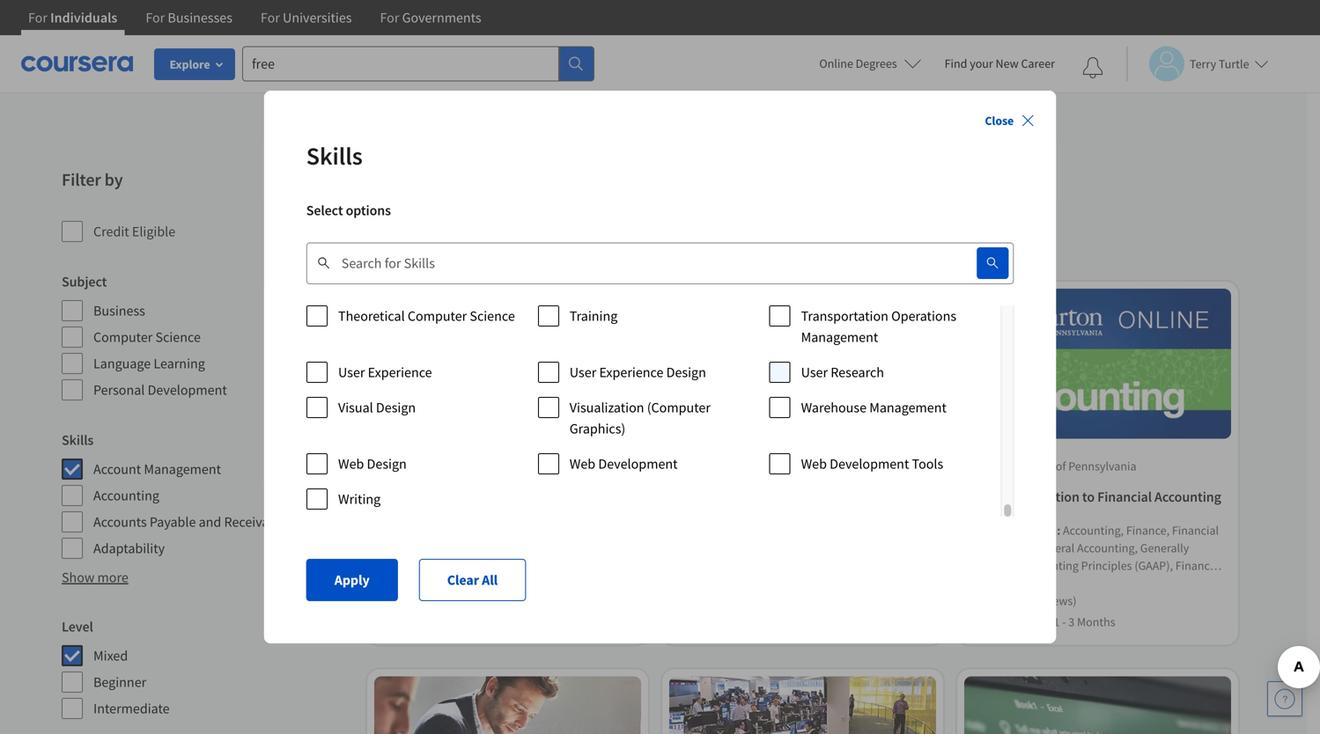 Task type: locate. For each thing, give the bounding box(es) containing it.
0 horizontal spatial development
[[148, 382, 227, 399]]

skills
[[306, 141, 363, 171], [62, 432, 94, 449], [972, 523, 1000, 539]]

computer right theoretical
[[408, 308, 467, 325]]

accounting,
[[473, 523, 534, 539], [1064, 523, 1124, 539], [560, 541, 621, 556], [972, 541, 1033, 556], [1078, 541, 1139, 556], [424, 558, 485, 574], [1115, 593, 1176, 609], [382, 611, 442, 627]]

1 horizontal spatial principles
[[1082, 558, 1133, 574]]

eligible
[[132, 223, 176, 241]]

user research
[[801, 364, 885, 382]]

design up writing
[[367, 456, 407, 473]]

1 vertical spatial receivable,
[[1134, 576, 1192, 592]]

clear inside clear all button
[[447, 572, 479, 590]]

1 horizontal spatial reviews)
[[1034, 593, 1077, 609]]

2 horizontal spatial mixed
[[972, 615, 1002, 630]]

1 horizontal spatial accounts
[[537, 523, 583, 539]]

1 accepted from the left
[[539, 558, 586, 574]]

management
[[490, 237, 558, 253], [801, 329, 879, 346], [870, 399, 947, 417], [144, 461, 221, 478]]

0 vertical spatial account management
[[446, 237, 558, 253]]

0 vertical spatial principles
[[1082, 558, 1133, 574]]

management inside the transportation operations management
[[801, 329, 879, 346]]

0 horizontal spatial skills
[[62, 432, 94, 449]]

2 horizontal spatial management,
[[1016, 593, 1087, 609]]

select skills options element
[[306, 299, 1014, 517]]

1 horizontal spatial clear
[[601, 237, 628, 253]]

0 horizontal spatial user
[[338, 364, 365, 382]]

computer inside "subject" group
[[93, 329, 153, 346]]

2 of from the left
[[761, 459, 771, 474]]

web down warehouse
[[801, 456, 827, 473]]

university up introduction
[[1002, 459, 1054, 474]]

1 vertical spatial skills
[[62, 432, 94, 449]]

1 horizontal spatial experience
[[599, 364, 664, 382]]

1 vertical spatial computer
[[93, 329, 153, 346]]

2 horizontal spatial of
[[1056, 459, 1067, 474]]

1 reviews) from the left
[[439, 593, 482, 609]]

personal
[[93, 382, 145, 399]]

1 horizontal spatial general
[[1035, 541, 1075, 556]]

experience up "visualization"
[[599, 364, 664, 382]]

experience for user experience design
[[599, 364, 664, 382]]

user up "visualization"
[[570, 364, 597, 382]]

2 for from the left
[[146, 9, 165, 26]]

accepted right all at left bottom
[[539, 558, 586, 574]]

web
[[338, 456, 364, 473], [570, 456, 596, 473], [801, 456, 827, 473]]

0 vertical spatial design
[[667, 364, 706, 382]]

3 management, from the left
[[1016, 593, 1087, 609]]

find your new career link
[[936, 53, 1064, 75]]

management, up analysis
[[482, 593, 553, 609]]

account right the mixed button
[[446, 237, 488, 253]]

for for governments
[[380, 9, 400, 26]]

1 vertical spatial account management
[[93, 461, 221, 478]]

(8k
[[419, 593, 436, 609]]

generally up taxes
[[1141, 541, 1190, 556]]

accounting
[[93, 487, 159, 505], [1155, 489, 1222, 506], [1022, 558, 1079, 574], [382, 576, 439, 592]]

management, up '1'
[[1016, 593, 1087, 609]]

account down personal
[[93, 461, 141, 478]]

user experience design
[[570, 364, 706, 382]]

clear all button
[[419, 560, 526, 602]]

0 horizontal spatial (gaap),
[[495, 576, 534, 592]]

and left receivable
[[199, 514, 221, 531]]

0 horizontal spatial ·
[[1005, 615, 1008, 630]]

new
[[996, 56, 1019, 71]]

visual
[[338, 399, 373, 417]]

finance, up all at left bottom
[[465, 541, 508, 556]]

account down analysis, at the bottom right of page
[[972, 593, 1014, 609]]

1 web from the left
[[338, 456, 364, 473]]

warehouse management
[[801, 399, 947, 417]]

(gaap), inside accounting, finance, financial accounting, general accounting, generally accepted accounting principles (gaap), financial analysis, accounts payable and receivable, account management, cost accounting, taxes
[[1135, 558, 1174, 574]]

mixed inside (505 reviews) mixed · course · 1 - 3 months
[[972, 615, 1002, 630]]

show
[[62, 569, 95, 587]]

university right web design
[[412, 459, 463, 474]]

0 vertical spatial skills
[[306, 141, 363, 171]]

account inside accounting, finance, financial accounting, general accounting, generally accepted accounting principles (gaap), financial analysis, accounts payable and receivable, account management, cost accounting, taxes
[[972, 593, 1014, 609]]

0 vertical spatial receivable,
[[404, 541, 462, 556]]

1 horizontal spatial user
[[570, 364, 597, 382]]

2 pennsylvania from the left
[[1069, 459, 1137, 474]]

reviews)
[[439, 593, 482, 609], [1034, 593, 1077, 609]]

1 vertical spatial clear
[[447, 572, 479, 590]]

2 experience from the left
[[599, 364, 664, 382]]

0 vertical spatial mixed
[[372, 237, 402, 253]]

computer up 'language'
[[93, 329, 153, 346]]

0 vertical spatial finance,
[[1127, 523, 1170, 539]]

None search field
[[242, 46, 595, 82]]

science inside select skills options element
[[470, 308, 515, 325]]

2 vertical spatial design
[[367, 456, 407, 473]]

and
[[199, 514, 221, 531], [382, 541, 401, 556], [1112, 576, 1132, 592]]

beginner
[[93, 674, 146, 692]]

receivable, up clear all
[[404, 541, 462, 556]]

1 vertical spatial science
[[156, 329, 201, 346]]

clear inside clear all button
[[601, 237, 628, 253]]

web up writing
[[338, 456, 364, 473]]

development down 'visualization (computer graphics)'
[[598, 456, 678, 473]]

browse
[[50, 70, 94, 88]]

account inside skills group
[[93, 461, 141, 478]]

1 experience from the left
[[368, 364, 432, 382]]

1 horizontal spatial cost
[[1089, 593, 1112, 609]]

0 horizontal spatial accepted
[[539, 558, 586, 574]]

skills left you'll
[[972, 523, 1000, 539]]

· left course at the bottom
[[1005, 615, 1008, 630]]

science up the learning
[[156, 329, 201, 346]]

1 horizontal spatial university
[[707, 459, 759, 474]]

1 user from the left
[[338, 364, 365, 382]]

mixed inside button
[[372, 237, 402, 253]]

2 management, from the left
[[482, 593, 553, 609]]

2 horizontal spatial skills
[[972, 523, 1000, 539]]

learning
[[154, 355, 205, 373]]

0 horizontal spatial experience
[[368, 364, 432, 382]]

0 horizontal spatial science
[[156, 329, 201, 346]]

mixed down "options"
[[372, 237, 402, 253]]

receivable,
[[404, 541, 462, 556], [1134, 576, 1192, 592]]

show notifications image
[[1083, 57, 1104, 78]]

2 vertical spatial mixed
[[93, 648, 128, 665]]

1 horizontal spatial university of pennsylvania
[[1002, 459, 1137, 474]]

2 horizontal spatial and
[[1112, 576, 1132, 592]]

user up warehouse
[[801, 364, 828, 382]]

1 vertical spatial (gaap),
[[495, 576, 534, 592]]

user up the visual
[[338, 364, 365, 382]]

cost for account
[[556, 593, 578, 609]]

for
[[28, 9, 48, 26], [146, 9, 165, 26], [261, 9, 280, 26], [380, 9, 400, 26]]

and up the apply button in the left of the page
[[382, 541, 401, 556]]

payable up months
[[1069, 576, 1109, 592]]

for left universities
[[261, 9, 280, 26]]

skills up select
[[306, 141, 363, 171]]

and up months
[[1112, 576, 1132, 592]]

skills inside skills group
[[62, 432, 94, 449]]

0 horizontal spatial and
[[199, 514, 221, 531]]

clear
[[601, 237, 628, 253], [447, 572, 479, 590]]

mixed up beginner
[[93, 648, 128, 665]]

visualization (computer graphics)
[[570, 399, 711, 438]]

all
[[630, 237, 643, 253]]

1 vertical spatial finance,
[[465, 541, 508, 556]]

0 vertical spatial (gaap),
[[1135, 558, 1174, 574]]

account management
[[446, 237, 558, 253], [93, 461, 221, 478]]

general down : on the bottom right of the page
[[1035, 541, 1075, 556]]

management, inside accounting, finance, financial accounting, general accounting, generally accepted accounting principles (gaap), financial analysis, accounts payable and receivable, account management, cost accounting, taxes
[[1016, 593, 1087, 609]]

financial
[[1098, 489, 1153, 506], [1173, 523, 1220, 539], [511, 541, 557, 556], [1176, 558, 1223, 574], [445, 611, 492, 627]]

2 web from the left
[[570, 456, 596, 473]]

0 horizontal spatial reviews)
[[439, 593, 482, 609]]

design down user experience
[[376, 399, 416, 417]]

2 vertical spatial and
[[1112, 576, 1132, 592]]

general inside accounting, finance, financial accounting, general accounting, generally accepted accounting principles (gaap), financial analysis, accounts payable and receivable, account management, cost accounting, taxes
[[1035, 541, 1075, 556]]

taxes
[[1178, 593, 1207, 609]]

0 horizontal spatial university
[[412, 459, 463, 474]]

1 horizontal spatial accepted
[[972, 558, 1019, 574]]

1 horizontal spatial and
[[382, 541, 401, 556]]

general up 4.7
[[382, 558, 422, 574]]

1 horizontal spatial generally
[[1141, 541, 1190, 556]]

accounting inside skills group
[[93, 487, 159, 505]]

1 horizontal spatial receivable,
[[1134, 576, 1192, 592]]

pennsylvania
[[479, 459, 547, 474], [1069, 459, 1137, 474]]

0 horizontal spatial generally
[[487, 558, 536, 574]]

2 reviews) from the left
[[1034, 593, 1077, 609]]

transportation
[[801, 308, 889, 325]]

development for personal development
[[148, 382, 227, 399]]

clear left all
[[601, 237, 628, 253]]

payable down web development
[[586, 523, 626, 539]]

receivable
[[224, 514, 288, 531]]

individuals
[[50, 9, 117, 26]]

0 horizontal spatial account management
[[93, 461, 221, 478]]

design up (computer
[[667, 364, 706, 382]]

intermediate
[[93, 701, 170, 718]]

1 horizontal spatial ·
[[1049, 615, 1052, 630]]

0 vertical spatial general
[[1035, 541, 1075, 556]]

0 horizontal spatial of
[[466, 459, 476, 474]]

visualization
[[570, 399, 644, 417]]

clear up cash
[[447, 572, 479, 590]]

0 vertical spatial generally
[[1141, 541, 1190, 556]]

1 for from the left
[[28, 9, 48, 26]]

accepted
[[539, 558, 586, 574], [972, 558, 1019, 574]]

management, left cash
[[382, 593, 452, 609]]

accepted up analysis, at the bottom right of page
[[972, 558, 1019, 574]]

1 horizontal spatial skills
[[306, 141, 363, 171]]

1 vertical spatial design
[[376, 399, 416, 417]]

design for visual design
[[376, 399, 416, 417]]

for left individuals
[[28, 9, 48, 26]]

1 vertical spatial mixed
[[972, 615, 1002, 630]]

0 horizontal spatial payable
[[150, 514, 196, 531]]

0 horizontal spatial web
[[338, 456, 364, 473]]

0 horizontal spatial computer
[[93, 329, 153, 346]]

2 cost from the left
[[1089, 593, 1112, 609]]

1 horizontal spatial web
[[570, 456, 596, 473]]

· left '1'
[[1049, 615, 1052, 630]]

0 vertical spatial and
[[199, 514, 221, 531]]

coursera image
[[21, 50, 133, 78]]

0 horizontal spatial university of pennsylvania
[[412, 459, 547, 474]]

1 horizontal spatial management,
[[482, 593, 553, 609]]

generally up analysis
[[487, 558, 536, 574]]

1 horizontal spatial account management
[[446, 237, 558, 253]]

2 user from the left
[[570, 364, 597, 382]]

for left businesses
[[146, 9, 165, 26]]

4 for from the left
[[380, 9, 400, 26]]

(gaap),
[[1135, 558, 1174, 574], [495, 576, 534, 592]]

3
[[1069, 615, 1075, 630]]

credit
[[93, 223, 129, 241]]

finance, down more introduction to financial accounting link
[[1127, 523, 1170, 539]]

tools
[[912, 456, 944, 473]]

1 horizontal spatial mixed
[[372, 237, 402, 253]]

3 web from the left
[[801, 456, 827, 473]]

mixed down analysis, at the bottom right of page
[[972, 615, 1002, 630]]

of
[[466, 459, 476, 474], [761, 459, 771, 474], [1056, 459, 1067, 474]]

development down the warehouse management
[[830, 456, 910, 473]]

0 vertical spatial clear
[[601, 237, 628, 253]]

1 cost from the left
[[556, 593, 578, 609]]

1 horizontal spatial science
[[470, 308, 515, 325]]

principles up months
[[1082, 558, 1133, 574]]

0 horizontal spatial principles
[[442, 576, 493, 592]]

1 horizontal spatial of
[[761, 459, 771, 474]]

accounting, finance, financial accounting, general accounting, generally accepted accounting principles (gaap), financial analysis, accounts payable and receivable, account management, cost accounting, taxes
[[972, 523, 1223, 609]]

0 horizontal spatial receivable,
[[404, 541, 462, 556]]

development for web development tools
[[830, 456, 910, 473]]

2 horizontal spatial user
[[801, 364, 828, 382]]

1 horizontal spatial development
[[598, 456, 678, 473]]

for individuals
[[28, 9, 117, 26]]

development down the learning
[[148, 382, 227, 399]]

subject
[[62, 273, 107, 291]]

1 horizontal spatial finance,
[[1127, 523, 1170, 539]]

2 accepted from the left
[[972, 558, 1019, 574]]

select
[[306, 202, 343, 219]]

1 vertical spatial general
[[382, 558, 422, 574]]

adaptability
[[93, 540, 165, 558]]

2 horizontal spatial accounts
[[1019, 576, 1066, 592]]

1 horizontal spatial pennsylvania
[[1069, 459, 1137, 474]]

cost
[[556, 593, 578, 609], [1089, 593, 1112, 609]]

0 horizontal spatial cost
[[556, 593, 578, 609]]

2 horizontal spatial development
[[830, 456, 910, 473]]

web down graphics)
[[570, 456, 596, 473]]

1 vertical spatial generally
[[487, 558, 536, 574]]

2 horizontal spatial university
[[1002, 459, 1054, 474]]

3 for from the left
[[261, 9, 280, 26]]

0 vertical spatial computer
[[408, 308, 467, 325]]

1 vertical spatial and
[[382, 541, 401, 556]]

0 horizontal spatial pennsylvania
[[479, 459, 547, 474]]

accounts payable and receivable
[[93, 514, 288, 531]]

2 horizontal spatial payable
[[1069, 576, 1109, 592]]

0 horizontal spatial general
[[382, 558, 422, 574]]

reviews) up '1'
[[1034, 593, 1077, 609]]

subject group
[[62, 271, 350, 402]]

1 horizontal spatial computer
[[408, 308, 467, 325]]

cost inside accounting, finance, financial accounting, general accounting, generally accepted accounting principles (gaap), financial analysis, accounts payable and receivable, account management, cost accounting, taxes
[[1089, 593, 1112, 609]]

reviews) down clear all
[[439, 593, 482, 609]]

university
[[412, 459, 463, 474], [707, 459, 759, 474], [1002, 459, 1054, 474]]

1 horizontal spatial (gaap),
[[1135, 558, 1174, 574]]

management,
[[382, 593, 452, 609], [482, 593, 553, 609], [1016, 593, 1087, 609]]

0 horizontal spatial clear
[[447, 572, 479, 590]]

account up analysis
[[536, 576, 578, 592]]

2 horizontal spatial web
[[801, 456, 827, 473]]

banner navigation
[[14, 0, 496, 48]]

receivable, up taxes
[[1134, 576, 1192, 592]]

skills group
[[62, 430, 350, 560]]

3 user from the left
[[801, 364, 828, 382]]

science down account management 'button'
[[470, 308, 515, 325]]

principles inside accounting, accounts payable and receivable, finance, financial accounting, general accounting, generally accepted accounting principles (gaap), account management, cash management, cost accounting, financial analysis
[[442, 576, 493, 592]]

0 vertical spatial science
[[470, 308, 515, 325]]

finance,
[[1127, 523, 1170, 539], [465, 541, 508, 556]]

university left florida
[[707, 459, 759, 474]]

skills down personal
[[62, 432, 94, 449]]

principles up cash
[[442, 576, 493, 592]]

payable up adaptability
[[150, 514, 196, 531]]

web development
[[570, 456, 678, 473]]

experience for user experience
[[368, 364, 432, 382]]

0 horizontal spatial management,
[[382, 593, 452, 609]]

0 horizontal spatial mixed
[[93, 648, 128, 665]]

gain
[[1035, 523, 1058, 539]]

businesses
[[168, 9, 233, 26]]

experience up "visual design"
[[368, 364, 432, 382]]

0 horizontal spatial accounts
[[93, 514, 147, 531]]

0 horizontal spatial finance,
[[465, 541, 508, 556]]

accounts
[[93, 514, 147, 531], [537, 523, 583, 539], [1019, 576, 1066, 592]]

1 horizontal spatial payable
[[586, 523, 626, 539]]

for left the governments
[[380, 9, 400, 26]]

finance, inside accounting, finance, financial accounting, general accounting, generally accepted accounting principles (gaap), financial analysis, accounts payable and receivable, account management, cost accounting, taxes
[[1127, 523, 1170, 539]]

management, for accounting
[[482, 593, 553, 609]]

research
[[831, 364, 885, 382]]

development inside "subject" group
[[148, 382, 227, 399]]

1 university from the left
[[412, 459, 463, 474]]

1 vertical spatial principles
[[442, 576, 493, 592]]

mixed
[[372, 237, 402, 253], [972, 615, 1002, 630], [93, 648, 128, 665]]

cost inside accounting, accounts payable and receivable, finance, financial accounting, general accounting, generally accepted accounting principles (gaap), account management, cash management, cost accounting, financial analysis
[[556, 593, 578, 609]]



Task type: vqa. For each thing, say whether or not it's contained in the screenshot.
Plans
no



Task type: describe. For each thing, give the bounding box(es) containing it.
by
[[105, 169, 123, 191]]

skills you'll gain :
[[972, 523, 1064, 539]]

clear for clear all
[[601, 237, 628, 253]]

business
[[93, 302, 145, 320]]

accepted inside accounting, accounts payable and receivable, finance, financial accounting, general accounting, generally accepted accounting principles (gaap), account management, cash management, cost accounting, financial analysis
[[539, 558, 586, 574]]

receivable, inside accounting, finance, financial accounting, general accounting, generally accepted accounting principles (gaap), financial analysis, accounts payable and receivable, account management, cost accounting, taxes
[[1134, 576, 1192, 592]]

3 of from the left
[[1056, 459, 1067, 474]]

4.7 (8k reviews)
[[399, 593, 482, 609]]

writing
[[338, 491, 381, 508]]

find your new career
[[945, 56, 1056, 71]]

training
[[570, 308, 618, 325]]

all
[[482, 572, 498, 590]]

browse link
[[50, 69, 94, 90]]

accepted inside accounting, finance, financial accounting, general accounting, generally accepted accounting principles (gaap), financial analysis, accounts payable and receivable, account management, cost accounting, taxes
[[972, 558, 1019, 574]]

:
[[1058, 523, 1061, 539]]

search image
[[986, 256, 1000, 271]]

web design
[[338, 456, 407, 473]]

show more button
[[62, 567, 128, 589]]

accounts inside accounting, finance, financial accounting, general accounting, generally accepted accounting principles (gaap), financial analysis, accounts payable and receivable, account management, cost accounting, taxes
[[1019, 576, 1066, 592]]

payable inside skills group
[[150, 514, 196, 531]]

and inside skills group
[[199, 514, 221, 531]]

more
[[97, 569, 128, 587]]

for for universities
[[261, 9, 280, 26]]

you'll
[[1003, 523, 1033, 539]]

user for user experience
[[338, 364, 365, 382]]

(505
[[1010, 593, 1032, 609]]

more introduction to financial accounting
[[972, 489, 1222, 506]]

career
[[1022, 56, 1056, 71]]

1 management, from the left
[[382, 593, 452, 609]]

development for web development
[[598, 456, 678, 473]]

receivable, inside accounting, accounts payable and receivable, finance, financial accounting, general accounting, generally accepted accounting principles (gaap), account management, cash management, cost accounting, financial analysis
[[404, 541, 462, 556]]

transportation operations management
[[801, 308, 957, 346]]

options
[[346, 202, 391, 219]]

accounts inside skills group
[[93, 514, 147, 531]]

skills inside skills dialog
[[306, 141, 363, 171]]

(gaap), inside accounting, accounts payable and receivable, finance, financial accounting, general accounting, generally accepted accounting principles (gaap), account management, cash management, cost accounting, financial analysis
[[495, 576, 534, 592]]

for governments
[[380, 9, 482, 26]]

reviews) inside (505 reviews) mixed · course · 1 - 3 months
[[1034, 593, 1077, 609]]

your
[[970, 56, 994, 71]]

analysis,
[[972, 576, 1017, 592]]

universities
[[283, 9, 352, 26]]

finance, inside accounting, accounts payable and receivable, finance, financial accounting, general accounting, generally accepted accounting principles (gaap), account management, cash management, cost accounting, financial analysis
[[465, 541, 508, 556]]

4.7
[[399, 593, 416, 609]]

and inside accounting, finance, financial accounting, general accounting, generally accepted accounting principles (gaap), financial analysis, accounts payable and receivable, account management, cost accounting, taxes
[[1112, 576, 1132, 592]]

months
[[1078, 615, 1116, 630]]

personal development
[[93, 382, 227, 399]]

visual design
[[338, 399, 416, 417]]

governments
[[402, 9, 482, 26]]

management inside skills group
[[144, 461, 221, 478]]

and inside accounting, accounts payable and receivable, finance, financial accounting, general accounting, generally accepted accounting principles (gaap), account management, cash management, cost accounting, financial analysis
[[382, 541, 401, 556]]

1 university of pennsylvania from the left
[[412, 459, 547, 474]]

clear for clear all
[[447, 572, 479, 590]]

web for web development tools
[[801, 456, 827, 473]]

design for web design
[[367, 456, 407, 473]]

close button
[[978, 105, 1043, 137]]

account inside 'button'
[[446, 237, 488, 253]]

principles inside accounting, finance, financial accounting, general accounting, generally accepted accounting principles (gaap), financial analysis, accounts payable and receivable, account management, cost accounting, taxes
[[1082, 558, 1133, 574]]

show more
[[62, 569, 128, 587]]

level
[[62, 619, 93, 636]]

filter by
[[62, 169, 123, 191]]

credit eligible
[[93, 223, 176, 241]]

web development tools
[[801, 456, 944, 473]]

find
[[945, 56, 968, 71]]

accounting inside accounting, finance, financial accounting, general accounting, generally accepted accounting principles (gaap), financial analysis, accounts payable and receivable, account management, cost accounting, taxes
[[1022, 558, 1079, 574]]

user for user experience design
[[570, 364, 597, 382]]

skills dialog
[[264, 91, 1057, 644]]

cost for and
[[1089, 593, 1112, 609]]

for businesses
[[146, 9, 233, 26]]

for for businesses
[[146, 9, 165, 26]]

computer science
[[93, 329, 201, 346]]

payable inside accounting, finance, financial accounting, general accounting, generally accepted accounting principles (gaap), financial analysis, accounts payable and receivable, account management, cost accounting, taxes
[[1069, 576, 1109, 592]]

operations
[[892, 308, 957, 325]]

for for individuals
[[28, 9, 48, 26]]

(computer
[[647, 399, 711, 417]]

warehouse
[[801, 399, 867, 417]]

to
[[1083, 489, 1095, 506]]

more
[[972, 489, 1002, 506]]

science inside "subject" group
[[156, 329, 201, 346]]

computer inside select skills options element
[[408, 308, 467, 325]]

accounting inside accounting, accounts payable and receivable, finance, financial accounting, general accounting, generally accepted accounting principles (gaap), account management, cash management, cost accounting, financial analysis
[[382, 576, 439, 592]]

mixed button
[[360, 231, 428, 259]]

generally inside accounting, accounts payable and receivable, finance, financial accounting, general accounting, generally accepted accounting principles (gaap), account management, cash management, cost accounting, financial analysis
[[487, 558, 536, 574]]

Search by keyword search field
[[331, 242, 935, 285]]

management inside 'button'
[[490, 237, 558, 253]]

accounts inside accounting, accounts payable and receivable, finance, financial accounting, general accounting, generally accepted accounting principles (gaap), account management, cash management, cost accounting, financial analysis
[[537, 523, 583, 539]]

2 vertical spatial skills
[[972, 523, 1000, 539]]

analysis
[[494, 611, 536, 627]]

payable inside accounting, accounts payable and receivable, finance, financial accounting, general accounting, generally accepted accounting principles (gaap), account management, cash management, cost accounting, financial analysis
[[586, 523, 626, 539]]

cash
[[455, 593, 480, 609]]

web for web development
[[570, 456, 596, 473]]

florida
[[774, 459, 810, 474]]

language learning
[[93, 355, 205, 373]]

clear all button
[[591, 231, 653, 259]]

close
[[986, 113, 1014, 129]]

help center image
[[1275, 689, 1296, 710]]

accounting, accounts payable and receivable, finance, financial accounting, general accounting, generally accepted accounting principles (gaap), account management, cash management, cost accounting, financial analysis
[[382, 523, 626, 627]]

2 university of pennsylvania from the left
[[1002, 459, 1137, 474]]

language
[[93, 355, 151, 373]]

clear all
[[601, 237, 643, 253]]

1 pennsylvania from the left
[[479, 459, 547, 474]]

for universities
[[261, 9, 352, 26]]

course
[[1010, 615, 1046, 630]]

mixed inside level group
[[93, 648, 128, 665]]

apply button
[[306, 560, 398, 602]]

1 · from the left
[[1005, 615, 1008, 630]]

account management inside skills group
[[93, 461, 221, 478]]

more introduction to financial accounting link
[[972, 487, 1225, 508]]

apply
[[335, 572, 370, 590]]

-
[[1063, 615, 1067, 630]]

university of florida
[[707, 459, 810, 474]]

graphics)
[[570, 420, 626, 438]]

2 · from the left
[[1049, 615, 1052, 630]]

filter
[[62, 169, 101, 191]]

account inside accounting, accounts payable and receivable, finance, financial accounting, general accounting, generally accepted accounting principles (gaap), account management, cash management, cost accounting, financial analysis
[[536, 576, 578, 592]]

user experience
[[338, 364, 432, 382]]

account management button
[[435, 231, 584, 259]]

theoretical computer science
[[338, 308, 515, 325]]

clear all
[[447, 572, 498, 590]]

level group
[[62, 617, 350, 721]]

generally inside accounting, finance, financial accounting, general accounting, generally accepted accounting principles (gaap), financial analysis, accounts payable and receivable, account management, cost accounting, taxes
[[1141, 541, 1190, 556]]

2 university from the left
[[707, 459, 759, 474]]

web for web design
[[338, 456, 364, 473]]

account management inside account management 'button'
[[446, 237, 558, 253]]

3 university from the left
[[1002, 459, 1054, 474]]

theoretical
[[338, 308, 405, 325]]

free
[[136, 70, 162, 88]]

select options
[[306, 202, 391, 219]]

management, for analysis,
[[1016, 593, 1087, 609]]

general inside accounting, accounts payable and receivable, finance, financial accounting, general accounting, generally accepted accounting principles (gaap), account management, cash management, cost accounting, financial analysis
[[382, 558, 422, 574]]

introduction
[[1005, 489, 1080, 506]]

user for user research
[[801, 364, 828, 382]]

1 of from the left
[[466, 459, 476, 474]]

(505 reviews) mixed · course · 1 - 3 months
[[972, 593, 1116, 630]]



